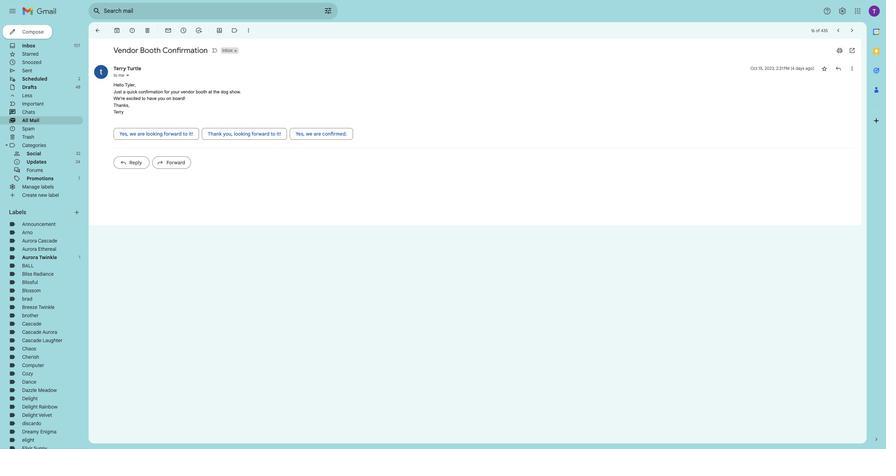 Task type: vqa. For each thing, say whether or not it's contained in the screenshot.


Task type: describe. For each thing, give the bounding box(es) containing it.
more image
[[245, 27, 252, 34]]

yes, we are confirmed. button
[[290, 128, 353, 140]]

you
[[158, 96, 165, 101]]

delight for delight rainbow
[[22, 404, 38, 410]]

breeze
[[22, 304, 37, 311]]

reply
[[129, 159, 142, 166]]

show details image
[[126, 73, 130, 78]]

bliss radiance
[[22, 271, 54, 277]]

starred link
[[22, 51, 39, 57]]

just
[[114, 89, 122, 94]]

thank
[[208, 131, 222, 137]]

booth
[[140, 46, 161, 55]]

dance link
[[22, 379, 36, 385]]

your
[[171, 89, 180, 94]]

computer link
[[22, 363, 44, 369]]

radiance
[[33, 271, 54, 277]]

cascade up the ethereal
[[38, 238, 57, 244]]

labels
[[9, 209, 26, 216]]

dazzle
[[22, 387, 37, 394]]

ethereal
[[38, 246, 56, 252]]

2:31 pm
[[776, 66, 790, 71]]

for
[[164, 89, 170, 94]]

delight link
[[22, 396, 38, 402]]

mark as unread image
[[165, 27, 172, 34]]

cherish
[[22, 354, 39, 360]]

aurora up the laughter
[[43, 329, 57, 336]]

advanced search options image
[[321, 4, 335, 18]]

looking inside "button"
[[146, 131, 163, 137]]

brother
[[22, 313, 39, 319]]

cascade aurora
[[22, 329, 57, 336]]

brother link
[[22, 313, 39, 319]]

sent
[[22, 68, 32, 74]]

breeze twinkle link
[[22, 304, 55, 311]]

chaos link
[[22, 346, 36, 352]]

yes, for yes, we are looking forward to it!
[[119, 131, 129, 137]]

move to inbox image
[[216, 27, 223, 34]]

cascade link
[[22, 321, 41, 327]]

aurora cascade link
[[22, 238, 57, 244]]

announcement
[[22, 221, 56, 227]]

all mail link
[[22, 117, 39, 124]]

confirmation
[[162, 46, 208, 55]]

labels navigation
[[0, 22, 89, 449]]

34
[[76, 159, 80, 164]]

gmail image
[[22, 4, 60, 18]]

dreamy
[[22, 429, 39, 435]]

show.
[[230, 89, 241, 94]]

blossom
[[22, 288, 41, 294]]

compose
[[22, 29, 44, 35]]

inbox button
[[221, 47, 233, 54]]

discardo link
[[22, 421, 41, 427]]

on
[[166, 96, 171, 101]]

cascade for cascade aurora
[[22, 329, 41, 336]]

2023,
[[765, 66, 775, 71]]

vendor
[[181, 89, 195, 94]]

terry turtle
[[114, 65, 141, 72]]

spam
[[22, 126, 35, 132]]

cascade laughter link
[[22, 338, 63, 344]]

new
[[38, 192, 47, 198]]

updates
[[27, 159, 46, 165]]

labels heading
[[9, 209, 73, 216]]

chats link
[[22, 109, 35, 115]]

discardo
[[22, 421, 41, 427]]

labels image
[[231, 27, 238, 34]]

it! inside button
[[277, 131, 281, 137]]

delight rainbow
[[22, 404, 58, 410]]

cascade for cascade laughter
[[22, 338, 41, 344]]

breeze twinkle
[[22, 304, 55, 311]]

chaos
[[22, 346, 36, 352]]

inbox link
[[22, 43, 35, 49]]

at
[[208, 89, 212, 94]]

to inside button
[[271, 131, 276, 137]]

social
[[27, 151, 41, 157]]

board!
[[173, 96, 185, 101]]

cascade aurora link
[[22, 329, 57, 336]]

forward
[[167, 159, 185, 166]]

aurora for aurora twinkle
[[22, 254, 38, 261]]

hello tyler, just a quick confirmation for your vendor booth at the dog show. we're excited to have you on board! thanks, terry
[[114, 82, 241, 115]]

twinkle for aurora twinkle
[[39, 254, 57, 261]]

manage labels link
[[22, 184, 54, 190]]

1
[[79, 255, 80, 260]]

manage labels create new label
[[22, 184, 59, 198]]

forward link
[[152, 156, 191, 169]]

blissful
[[22, 279, 38, 286]]

add to tasks image
[[195, 27, 202, 34]]

important link
[[22, 101, 44, 107]]

forums link
[[27, 167, 43, 173]]

dazzle meadow link
[[22, 387, 57, 394]]

scheduled link
[[22, 76, 47, 82]]

aurora for aurora ethereal
[[22, 246, 37, 252]]

enigma
[[40, 429, 56, 435]]

cascade for cascade "link"
[[22, 321, 41, 327]]

1 terry from the top
[[114, 65, 126, 72]]

create new label link
[[22, 192, 59, 198]]

categories
[[22, 142, 46, 149]]

compose button
[[3, 25, 52, 39]]

manage
[[22, 184, 40, 190]]

ball link
[[22, 263, 34, 269]]



Task type: locate. For each thing, give the bounding box(es) containing it.
cascade down cascade "link"
[[22, 329, 41, 336]]

yes, down thanks,
[[119, 131, 129, 137]]

promotions link
[[27, 176, 54, 182]]

archive image
[[114, 27, 120, 34]]

main menu image
[[8, 7, 17, 15]]

updates link
[[27, 159, 46, 165]]

to
[[114, 73, 117, 78], [142, 96, 146, 101], [183, 131, 188, 137], [271, 131, 276, 137]]

delight down dazzle on the left bottom of the page
[[22, 396, 38, 402]]

delight up discardo link
[[22, 412, 38, 419]]

Search mail text field
[[104, 8, 305, 15]]

None search field
[[89, 3, 338, 19]]

thanks,
[[114, 103, 130, 108]]

inbox for inbox link at the left of page
[[22, 43, 35, 49]]

the
[[213, 89, 220, 94]]

a
[[123, 89, 126, 94]]

1 are from the left
[[137, 131, 145, 137]]

we up "reply" link on the left of the page
[[130, 131, 136, 137]]

arno
[[22, 230, 33, 236]]

older image
[[849, 27, 856, 34]]

inbox for inbox button
[[222, 48, 233, 53]]

announcement link
[[22, 221, 56, 227]]

bliss
[[22, 271, 32, 277]]

not starred image
[[821, 65, 828, 72]]

435
[[821, 28, 828, 33]]

delight down delight link
[[22, 404, 38, 410]]

aurora twinkle link
[[22, 254, 57, 261]]

snooze image
[[180, 27, 187, 34]]

spam link
[[22, 126, 35, 132]]

forward inside "button"
[[164, 131, 182, 137]]

laughter
[[43, 338, 63, 344]]

107
[[74, 43, 80, 48]]

twinkle right 'breeze'
[[38, 304, 55, 311]]

snoozed link
[[22, 59, 41, 65]]

aurora cascade
[[22, 238, 57, 244]]

0 horizontal spatial inbox
[[22, 43, 35, 49]]

terry inside hello tyler, just a quick confirmation for your vendor booth at the dog show. we're excited to have you on board! thanks, terry
[[114, 109, 124, 115]]

looking inside button
[[234, 131, 251, 137]]

to inside "button"
[[183, 131, 188, 137]]

0 vertical spatial terry
[[114, 65, 126, 72]]

yes,
[[119, 131, 129, 137], [296, 131, 305, 137]]

are up reply
[[137, 131, 145, 137]]

1 it! from the left
[[189, 131, 193, 137]]

1 vertical spatial delight
[[22, 404, 38, 410]]

cascade
[[38, 238, 57, 244], [22, 321, 41, 327], [22, 329, 41, 336], [22, 338, 41, 344]]

dreamy enigma
[[22, 429, 56, 435]]

we left confirmed.
[[306, 131, 313, 137]]

twinkle for breeze twinkle
[[38, 304, 55, 311]]

2 we from the left
[[306, 131, 313, 137]]

inbox
[[22, 43, 35, 49], [222, 48, 233, 53]]

2 are from the left
[[314, 131, 321, 137]]

cherish link
[[22, 354, 39, 360]]

promotions
[[27, 176, 54, 182]]

trash link
[[22, 134, 34, 140]]

forward inside button
[[252, 131, 270, 137]]

2 yes, from the left
[[296, 131, 305, 137]]

yes, for yes, we are confirmed.
[[296, 131, 305, 137]]

sent link
[[22, 68, 32, 74]]

are
[[137, 131, 145, 137], [314, 131, 321, 137]]

blossom link
[[22, 288, 41, 294]]

confirmation
[[139, 89, 163, 94]]

support image
[[823, 7, 832, 15]]

elight
[[22, 437, 34, 444]]

2 vertical spatial delight
[[22, 412, 38, 419]]

drafts
[[22, 84, 37, 90]]

we inside "button"
[[130, 131, 136, 137]]

labels
[[41, 184, 54, 190]]

aurora ethereal
[[22, 246, 56, 252]]

are for looking
[[137, 131, 145, 137]]

1 looking from the left
[[146, 131, 163, 137]]

1 we from the left
[[130, 131, 136, 137]]

aurora ethereal link
[[22, 246, 56, 252]]

booth
[[196, 89, 207, 94]]

less button
[[0, 91, 83, 100]]

2 delight from the top
[[22, 404, 38, 410]]

looking right you,
[[234, 131, 251, 137]]

2 looking from the left
[[234, 131, 251, 137]]

1 horizontal spatial forward
[[252, 131, 270, 137]]

turtle
[[127, 65, 141, 72]]

important
[[22, 101, 44, 107]]

0 horizontal spatial yes,
[[119, 131, 129, 137]]

to inside hello tyler, just a quick confirmation for your vendor booth at the dog show. we're excited to have you on board! thanks, terry
[[142, 96, 146, 101]]

cascade down brother link
[[22, 321, 41, 327]]

tab list
[[867, 22, 886, 425]]

0 horizontal spatial are
[[137, 131, 145, 137]]

are left confirmed.
[[314, 131, 321, 137]]

0 vertical spatial delight
[[22, 396, 38, 402]]

1 vertical spatial terry
[[114, 109, 124, 115]]

settings image
[[839, 7, 847, 15]]

we for looking
[[130, 131, 136, 137]]

delight velvet
[[22, 412, 52, 419]]

0 vertical spatial twinkle
[[39, 254, 57, 261]]

inbox inside labels navigation
[[22, 43, 35, 49]]

forward right you,
[[252, 131, 270, 137]]

1 yes, from the left
[[119, 131, 129, 137]]

1 horizontal spatial we
[[306, 131, 313, 137]]

7
[[78, 176, 80, 181]]

are inside "button"
[[137, 131, 145, 137]]

excited
[[126, 96, 141, 101]]

aurora up 'ball'
[[22, 254, 38, 261]]

twinkle down the ethereal
[[39, 254, 57, 261]]

oct
[[751, 66, 758, 71]]

2 forward from the left
[[252, 131, 270, 137]]

aurora for aurora cascade
[[22, 238, 37, 244]]

arno link
[[22, 230, 33, 236]]

Not starred checkbox
[[821, 65, 828, 72]]

aurora up aurora twinkle
[[22, 246, 37, 252]]

2 it! from the left
[[277, 131, 281, 137]]

15,
[[759, 66, 764, 71]]

0 horizontal spatial forward
[[164, 131, 182, 137]]

forward up forward link
[[164, 131, 182, 137]]

0 horizontal spatial we
[[130, 131, 136, 137]]

meadow
[[38, 387, 57, 394]]

we're
[[114, 96, 125, 101]]

we for confirmed.
[[306, 131, 313, 137]]

yes, we are looking forward to it!
[[119, 131, 193, 137]]

terry
[[114, 65, 126, 72], [114, 109, 124, 115]]

ball
[[22, 263, 34, 269]]

it! inside "button"
[[189, 131, 193, 137]]

search mail image
[[91, 5, 103, 17]]

report spam image
[[129, 27, 136, 34]]

2 terry from the top
[[114, 109, 124, 115]]

blissful link
[[22, 279, 38, 286]]

forward
[[164, 131, 182, 137], [252, 131, 270, 137]]

16
[[811, 28, 815, 33]]

tyler,
[[125, 82, 136, 88]]

3 delight from the top
[[22, 412, 38, 419]]

categories link
[[22, 142, 46, 149]]

1 horizontal spatial looking
[[234, 131, 251, 137]]

1 delight from the top
[[22, 396, 38, 402]]

twinkle
[[39, 254, 57, 261], [38, 304, 55, 311]]

yes, inside button
[[296, 131, 305, 137]]

delete image
[[144, 27, 151, 34]]

ago)
[[806, 66, 814, 71]]

chats
[[22, 109, 35, 115]]

1 horizontal spatial inbox
[[222, 48, 233, 53]]

2
[[78, 76, 80, 81]]

terry down thanks,
[[114, 109, 124, 115]]

inbox up 'starred' link
[[22, 43, 35, 49]]

less
[[22, 92, 32, 99]]

label
[[48, 192, 59, 198]]

oct 15, 2023, 2:31 pm (4 days ago) cell
[[751, 65, 814, 72]]

all
[[22, 117, 28, 124]]

are for confirmed.
[[314, 131, 321, 137]]

brad link
[[22, 296, 32, 302]]

delight for delight velvet
[[22, 412, 38, 419]]

cozy link
[[22, 371, 33, 377]]

delight for delight link
[[22, 396, 38, 402]]

velvet
[[39, 412, 52, 419]]

yes, inside "button"
[[119, 131, 129, 137]]

terry up to me
[[114, 65, 126, 72]]

back to all mail image
[[94, 27, 101, 34]]

0 horizontal spatial looking
[[146, 131, 163, 137]]

inbox down labels icon
[[222, 48, 233, 53]]

quick
[[127, 89, 137, 94]]

1 horizontal spatial yes,
[[296, 131, 305, 137]]

snoozed
[[22, 59, 41, 65]]

yes, left confirmed.
[[296, 131, 305, 137]]

starred
[[22, 51, 39, 57]]

1 horizontal spatial it!
[[277, 131, 281, 137]]

1 forward from the left
[[164, 131, 182, 137]]

trash
[[22, 134, 34, 140]]

inbox inside button
[[222, 48, 233, 53]]

bliss radiance link
[[22, 271, 54, 277]]

newer image
[[835, 27, 842, 34]]

0 horizontal spatial it!
[[189, 131, 193, 137]]

dazzle meadow
[[22, 387, 57, 394]]

1 vertical spatial twinkle
[[38, 304, 55, 311]]

brad
[[22, 296, 32, 302]]

looking up forward link
[[146, 131, 163, 137]]

we inside button
[[306, 131, 313, 137]]

are inside button
[[314, 131, 321, 137]]

cascade up chaos
[[22, 338, 41, 344]]

aurora down 'arno' link
[[22, 238, 37, 244]]

1 horizontal spatial are
[[314, 131, 321, 137]]

dance
[[22, 379, 36, 385]]



